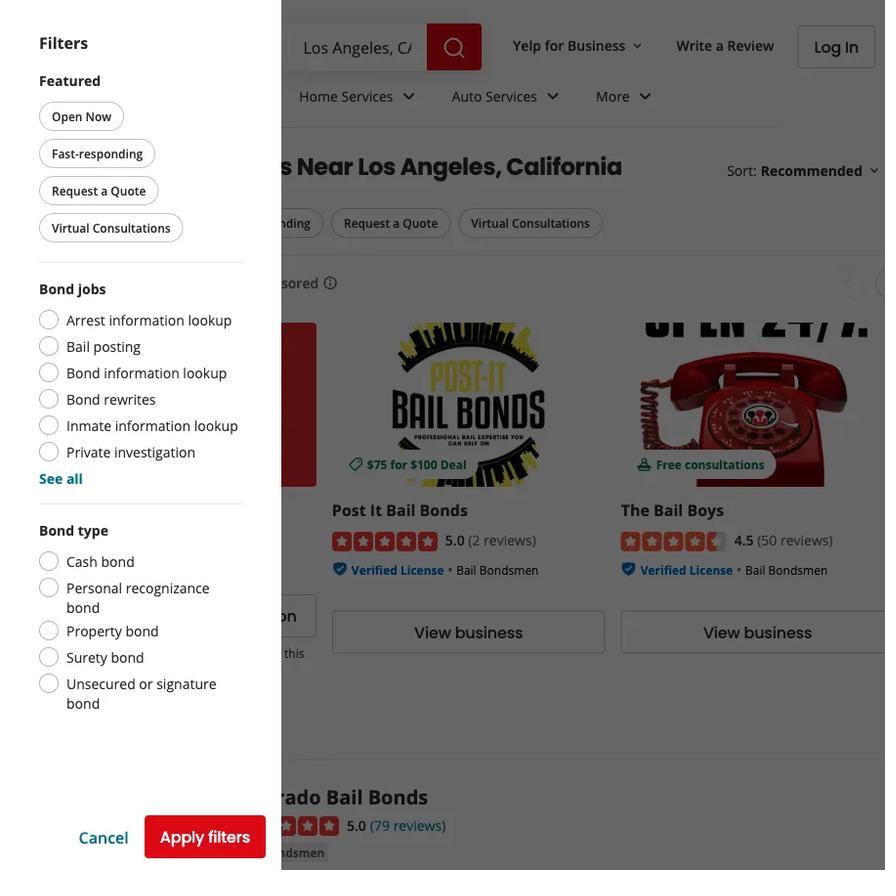 Task type: locate. For each thing, give the bounding box(es) containing it.
1 horizontal spatial open
[[127, 215, 158, 231]]

a right write
[[717, 36, 725, 54]]

request inside the filters group
[[344, 215, 390, 231]]

option group
[[39, 279, 243, 488], [39, 520, 243, 713]]

request inside button
[[63, 605, 126, 627]]

0 horizontal spatial verified license button
[[63, 559, 155, 578]]

or
[[139, 674, 153, 693]]

alvarado bail bonds link up type
[[43, 499, 199, 520]]

2 license from the left
[[401, 561, 445, 577]]

for inside button
[[545, 36, 565, 54]]

bond down unsecured
[[66, 694, 100, 712]]

consultation
[[198, 605, 297, 627]]

consultations inside the filters group
[[512, 215, 591, 231]]

bond for bond information lookup
[[66, 363, 100, 382]]

1 16 deal v2 image from the left
[[59, 456, 74, 472]]

request a virtual consultation button
[[43, 594, 317, 637]]

1 horizontal spatial view business
[[704, 621, 813, 643]]

reviews) for the bail boys
[[781, 530, 834, 548]]

this
[[285, 645, 305, 661]]

1 vertical spatial fast-responding
[[220, 215, 311, 231]]

fast-responding for left "fast-responding" button
[[52, 145, 143, 161]]

1 horizontal spatial virtual
[[144, 605, 194, 627]]

1 horizontal spatial sponsored
[[249, 274, 319, 292]]

24 chevron down v2 image
[[542, 84, 565, 108], [634, 84, 658, 108]]

information for inmate
[[115, 416, 191, 435]]

bond down property bond
[[111, 648, 144, 666]]

0 horizontal spatial fast-
[[52, 145, 79, 161]]

request
[[52, 182, 98, 199], [344, 215, 390, 231], [63, 605, 126, 627]]

16 deal v2 image left $75
[[348, 456, 364, 472]]

0 horizontal spatial 5.0
[[347, 816, 367, 834]]

alvarado bail bonds image
[[64, 784, 210, 870]]

a up request
[[129, 605, 140, 627]]

request a quote inside featured group
[[52, 182, 146, 199]]

1 horizontal spatial 16 deal v2 image
[[348, 456, 364, 472]]

view
[[415, 621, 451, 643], [704, 621, 741, 643]]

bond for surety bond
[[111, 648, 144, 666]]

1 horizontal spatial alvarado bail bonds
[[234, 784, 429, 810]]

1 horizontal spatial verified
[[352, 561, 398, 577]]

responding up all
[[79, 145, 143, 161]]

request inside featured group
[[52, 182, 98, 199]]

1 horizontal spatial 24 chevron down v2 image
[[634, 84, 658, 108]]

0 vertical spatial quote
[[111, 182, 146, 199]]

open down 'featured'
[[52, 108, 83, 124]]

0 horizontal spatial 24 chevron down v2 image
[[542, 84, 565, 108]]

lookup down you
[[188, 310, 232, 329]]

0 horizontal spatial view business
[[415, 621, 524, 643]]

home services link
[[284, 70, 437, 127]]

1 verified license from the left
[[63, 561, 155, 577]]

1 vertical spatial sponsored
[[39, 713, 124, 735]]

request a quote up all
[[52, 182, 146, 199]]

information for arrest
[[109, 310, 185, 329]]

0 horizontal spatial virtual consultations
[[52, 220, 171, 236]]

2 horizontal spatial business
[[745, 621, 813, 643]]

reviews) right (50
[[781, 530, 834, 548]]

1 vertical spatial alvarado bail bonds link
[[234, 784, 429, 810]]

the bail boys link
[[622, 499, 725, 520]]

5.0 left (2
[[446, 530, 465, 548]]

2 deal from the left
[[441, 456, 467, 472]]

more link
[[581, 70, 673, 127]]

consultations down california
[[512, 215, 591, 231]]

open now button down 'featured'
[[39, 102, 124, 131]]

2 24 chevron down v2 image from the left
[[634, 84, 658, 108]]

business categories element
[[149, 70, 886, 127]]

2 view from the left
[[704, 621, 741, 643]]

a down the los
[[393, 215, 400, 231]]

$100 right $75
[[411, 456, 438, 472]]

$100
[[122, 456, 148, 472], [411, 456, 438, 472]]

fast-responding inside the filters group
[[220, 215, 311, 231]]

services for home services
[[342, 87, 394, 105]]

0 vertical spatial open now
[[52, 108, 112, 124]]

$40 for $100 deal link
[[43, 322, 317, 486]]

personal
[[66, 578, 122, 597]]

verified license down 4.5 star rating image
[[641, 561, 734, 577]]

free consultations link
[[622, 322, 886, 486]]

request a quote down the los
[[344, 215, 438, 231]]

bonds up the (79 reviews) link
[[368, 784, 429, 810]]

fast- inside the filters group
[[220, 215, 247, 231]]

verified license button up personal
[[63, 559, 155, 578]]

bail inside option group
[[66, 337, 90, 355]]

a inside the filters group
[[393, 215, 400, 231]]

bond up request
[[126, 621, 159, 640]]

license down 4.5 star rating image
[[690, 561, 734, 577]]

lookup up inmate information lookup
[[183, 363, 227, 382]]

2 verified license button from the left
[[352, 559, 445, 578]]

0 horizontal spatial view business link
[[332, 610, 606, 653]]

sponsored
[[249, 274, 319, 292], [39, 713, 124, 735]]

bondsmen down 5.0 (2 reviews)
[[480, 561, 539, 577]]

2 horizontal spatial license
[[690, 561, 734, 577]]

0 vertical spatial now
[[86, 108, 112, 124]]

a left best
[[101, 182, 108, 199]]

bail bondsmen for post it bail bonds
[[457, 561, 539, 577]]

2 verified from the left
[[352, 561, 398, 577]]

bail bondsmen for the bail boys
[[746, 561, 829, 577]]

business right or
[[156, 661, 204, 677]]

sponsored left 16 info v2 icon
[[249, 274, 319, 292]]

2 option group from the top
[[39, 520, 243, 713]]

request a quote button
[[39, 176, 159, 205], [331, 208, 451, 238]]

0 horizontal spatial 16 verified v2 image
[[43, 561, 59, 577]]

virtual consultations down california
[[472, 215, 591, 231]]

0 horizontal spatial bail bondsmen
[[238, 844, 325, 860]]

now down best
[[161, 215, 187, 231]]

bond down personal
[[66, 598, 100, 617]]

0 vertical spatial fast-responding button
[[39, 139, 156, 168]]

16 deal v2 image left $40
[[59, 456, 74, 472]]

virtual inside the filters group
[[472, 215, 509, 231]]

verified up personal
[[63, 561, 109, 577]]

business for the bail boys
[[745, 621, 813, 643]]

1 horizontal spatial responding
[[247, 215, 311, 231]]

1 horizontal spatial deal
[[441, 456, 467, 472]]

for right yelp
[[545, 36, 565, 54]]

consultation
[[184, 645, 252, 661]]

1 license from the left
[[112, 561, 155, 577]]

3 16 verified v2 image from the left
[[622, 561, 637, 577]]

private
[[66, 442, 111, 461]]

0 vertical spatial fast-
[[52, 145, 79, 161]]

now for open now button in the featured group
[[86, 108, 112, 124]]

best
[[115, 151, 166, 183]]

1 horizontal spatial services
[[486, 87, 538, 105]]

16 deal v2 image
[[59, 456, 74, 472], [348, 456, 364, 472]]

16 deal v2 image inside $40 for $100 deal link
[[59, 456, 74, 472]]

virtual down angeles,
[[472, 215, 509, 231]]

fast-responding up all
[[52, 145, 143, 161]]

open now button inside featured group
[[39, 102, 124, 131]]

0 horizontal spatial view
[[415, 621, 451, 643]]

3 verified license button from the left
[[641, 559, 734, 578]]

16 deal v2 image inside $75 for $100 deal link
[[348, 456, 364, 472]]

1 horizontal spatial verified license button
[[352, 559, 445, 578]]

alvarado bail bonds link
[[43, 499, 199, 520], [234, 784, 429, 810]]

1 vertical spatial fast-responding button
[[207, 208, 324, 238]]

view for boys
[[704, 621, 741, 643]]

bond rewrites
[[66, 390, 156, 408]]

filters
[[208, 826, 250, 848]]

you can request virtual consultation from this business
[[55, 645, 305, 677]]

1 view from the left
[[415, 621, 451, 643]]

1 horizontal spatial $100
[[411, 456, 438, 472]]

0 horizontal spatial open now
[[52, 108, 112, 124]]

alvarado
[[43, 499, 113, 520], [234, 784, 321, 810]]

open now inside featured group
[[52, 108, 112, 124]]

request down personal
[[63, 605, 126, 627]]

bond up personal
[[101, 552, 135, 571]]

None search field
[[149, 23, 486, 70]]

verified license button down 4.5 star rating image
[[641, 559, 734, 578]]

1 vertical spatial open now
[[127, 215, 187, 231]]

see all button
[[39, 469, 83, 487]]

24 chevron down v2 image inside more link
[[634, 84, 658, 108]]

deal down inmate information lookup
[[151, 456, 178, 472]]

request a virtual consultation
[[63, 605, 297, 627]]

24 chevron down v2 image right the more
[[634, 84, 658, 108]]

information for bond
[[104, 363, 180, 382]]

the bail boys
[[622, 499, 725, 520]]

5.0 for 5.0
[[347, 816, 367, 834]]

signature
[[157, 674, 217, 693]]

1 horizontal spatial 5.0
[[446, 530, 465, 548]]

license up the personal recognizance bond
[[112, 561, 155, 577]]

virtual
[[472, 215, 509, 231], [52, 220, 90, 236], [144, 605, 194, 627]]

filters
[[39, 32, 88, 53]]

1 horizontal spatial business
[[455, 621, 524, 643]]

verified down it
[[352, 561, 398, 577]]

verified license up personal
[[63, 561, 155, 577]]

virtual up special
[[52, 220, 90, 236]]

5 star rating image
[[43, 531, 149, 551], [332, 531, 438, 551], [234, 816, 339, 836]]

0 horizontal spatial verified
[[63, 561, 109, 577]]

$100 for bonds
[[122, 456, 148, 472]]

16 verified v2 image left cash
[[43, 561, 59, 577]]

recognizance
[[126, 578, 210, 597]]

0 vertical spatial open
[[52, 108, 83, 124]]

1 vertical spatial request a quote
[[344, 215, 438, 231]]

2 horizontal spatial bondsmen
[[769, 561, 829, 577]]

information up rewrites
[[104, 363, 180, 382]]

2 services from the left
[[486, 87, 538, 105]]

bonds left near
[[219, 151, 292, 183]]

1 24 chevron down v2 image from the left
[[542, 84, 565, 108]]

1 horizontal spatial quote
[[403, 215, 438, 231]]

0 horizontal spatial sponsored
[[39, 713, 124, 735]]

3 verified from the left
[[641, 561, 687, 577]]

1 deal from the left
[[151, 456, 178, 472]]

verified license button for post
[[352, 559, 445, 578]]

0 horizontal spatial services
[[342, 87, 394, 105]]

bond up inmate
[[66, 390, 100, 408]]

bondsmen right filters on the left bottom
[[263, 844, 325, 860]]

request for request a quote button inside the filters group
[[344, 215, 390, 231]]

0 vertical spatial open now button
[[39, 102, 124, 131]]

1 $100 from the left
[[122, 456, 148, 472]]

2 horizontal spatial verified license button
[[641, 559, 734, 578]]

bondsmen
[[480, 561, 539, 577], [769, 561, 829, 577], [263, 844, 325, 860]]

1 horizontal spatial fast-
[[220, 215, 247, 231]]

0 vertical spatial sponsored
[[249, 274, 319, 292]]

2 horizontal spatial 16 verified v2 image
[[622, 561, 637, 577]]

virtual for the rightmost virtual consultations button
[[472, 215, 509, 231]]

now inside the filters group
[[161, 215, 187, 231]]

you
[[204, 269, 241, 297]]

16 verified v2 image down post
[[332, 561, 348, 577]]

2 vertical spatial information
[[115, 416, 191, 435]]

0 vertical spatial information
[[109, 310, 185, 329]]

virtual consultations down 10
[[52, 220, 171, 236]]

2 view business from the left
[[704, 621, 813, 643]]

1 vertical spatial lookup
[[183, 363, 227, 382]]

fast-responding
[[52, 145, 143, 161], [220, 215, 311, 231]]

0 horizontal spatial bondsmen
[[263, 844, 325, 860]]

0 horizontal spatial virtual
[[52, 220, 90, 236]]

2 16 deal v2 image from the left
[[348, 456, 364, 472]]

lookup for arrest information lookup
[[188, 310, 232, 329]]

1 vertical spatial now
[[161, 215, 187, 231]]

0 horizontal spatial virtual consultations button
[[39, 213, 183, 243]]

open inside featured group
[[52, 108, 83, 124]]

information
[[109, 310, 185, 329], [104, 363, 180, 382], [115, 416, 191, 435]]

fast-responding button
[[39, 139, 156, 168], [207, 208, 324, 238]]

information up investigation at bottom left
[[115, 416, 191, 435]]

(2
[[469, 530, 481, 548]]

virtual consultations inside the filters group
[[472, 215, 591, 231]]

5.0 left (79
[[347, 816, 367, 834]]

a inside button
[[129, 605, 140, 627]]

16 free consultations v2 image
[[637, 456, 653, 472]]

sponsored results
[[39, 713, 184, 735]]

1 vertical spatial alvarado
[[234, 784, 321, 810]]

view business
[[415, 621, 524, 643], [704, 621, 813, 643]]

16 verified v2 image down 4.5 star rating image
[[622, 561, 637, 577]]

responding down near
[[247, 215, 311, 231]]

1 horizontal spatial license
[[401, 561, 445, 577]]

private investigation
[[66, 442, 196, 461]]

services left 24 chevron down v2 icon
[[342, 87, 394, 105]]

all
[[79, 215, 94, 231]]

0 horizontal spatial alvarado bail bonds
[[43, 499, 199, 520]]

0 vertical spatial lookup
[[188, 310, 232, 329]]

a
[[717, 36, 725, 54], [101, 182, 108, 199], [393, 215, 400, 231], [129, 605, 140, 627]]

arrest
[[66, 310, 105, 329]]

filters group
[[39, 208, 607, 239]]

3 verified license from the left
[[641, 561, 734, 577]]

sponsored for sponsored results
[[39, 713, 124, 735]]

now down 'featured'
[[86, 108, 112, 124]]

0 horizontal spatial request a quote button
[[39, 176, 159, 205]]

view business for post it bail bonds
[[415, 621, 524, 643]]

for right $75
[[391, 456, 408, 472]]

2 horizontal spatial reviews)
[[781, 530, 834, 548]]

16 verified v2 image
[[43, 561, 59, 577], [332, 561, 348, 577], [622, 561, 637, 577]]

1 vertical spatial open
[[127, 215, 158, 231]]

fast-responding inside featured group
[[52, 145, 143, 161]]

bond
[[39, 279, 74, 298], [66, 363, 100, 382], [66, 390, 100, 408], [39, 521, 74, 539]]

$75 for $100 deal link
[[332, 322, 606, 486]]

0 vertical spatial fast-responding
[[52, 145, 143, 161]]

jobs
[[78, 279, 106, 298]]

0 horizontal spatial deal
[[151, 456, 178, 472]]

fast-responding for the right "fast-responding" button
[[220, 215, 311, 231]]

consultations up special offers for you
[[93, 220, 171, 236]]

5.0 link
[[347, 814, 367, 835]]

request a quote inside the filters group
[[344, 215, 438, 231]]

a for request a virtual consultation button
[[129, 605, 140, 627]]

verified license down post it bail bonds
[[352, 561, 445, 577]]

(79
[[370, 816, 390, 834]]

consultations for the rightmost virtual consultations button
[[512, 215, 591, 231]]

0 vertical spatial option group
[[39, 279, 243, 488]]

responding inside featured group
[[79, 145, 143, 161]]

verified license button down post it bail bonds
[[352, 559, 445, 578]]

1 vertical spatial 5.0
[[347, 816, 367, 834]]

quote down angeles,
[[403, 215, 438, 231]]

1 view business from the left
[[415, 621, 524, 643]]

license for post it bail bonds
[[401, 561, 445, 577]]

a for write a review link
[[717, 36, 725, 54]]

0 horizontal spatial quote
[[111, 182, 146, 199]]

quote inside featured group
[[111, 182, 146, 199]]

sponsored down unsecured
[[39, 713, 124, 735]]

1 horizontal spatial fast-responding button
[[207, 208, 324, 238]]

open now button down best
[[114, 208, 199, 238]]

open now button
[[39, 102, 124, 131], [114, 208, 199, 238]]

verified license for post it bail bonds
[[352, 561, 445, 577]]

2 view business link from the left
[[622, 610, 886, 653]]

virtual consultations for the rightmost virtual consultations button
[[472, 215, 591, 231]]

view business link down (2
[[332, 610, 606, 653]]

business down 5.0 (2 reviews)
[[455, 621, 524, 643]]

bail posting
[[66, 337, 141, 355]]

1 horizontal spatial view
[[704, 621, 741, 643]]

open now down 'featured'
[[52, 108, 112, 124]]

bail inside button
[[238, 844, 260, 860]]

license down post it bail bonds "link"
[[401, 561, 445, 577]]

home services
[[299, 87, 394, 105]]

bail bondsmen inside button
[[238, 844, 325, 860]]

alvarado bail bonds up type
[[43, 499, 199, 520]]

virtual consultations button
[[459, 208, 603, 238], [39, 213, 183, 243]]

5.0
[[446, 530, 465, 548], [347, 816, 367, 834]]

services right auto
[[486, 87, 538, 105]]

1 horizontal spatial virtual consultations
[[472, 215, 591, 231]]

open now inside the filters group
[[127, 215, 187, 231]]

option group containing bond jobs
[[39, 279, 243, 488]]

1 vertical spatial quote
[[403, 215, 438, 231]]

verified down 4.5 star rating image
[[641, 561, 687, 577]]

0 horizontal spatial fast-responding
[[52, 145, 143, 161]]

alvarado up bail bondsmen link
[[234, 784, 321, 810]]

4.5
[[735, 530, 754, 548]]

verified license
[[63, 561, 155, 577], [352, 561, 445, 577], [641, 561, 734, 577]]

deal for alvarado bail bonds
[[151, 456, 178, 472]]

3 license from the left
[[690, 561, 734, 577]]

consultations inside featured group
[[93, 220, 171, 236]]

1 horizontal spatial alvarado bail bonds link
[[234, 784, 429, 810]]

0 horizontal spatial 16 deal v2 image
[[59, 456, 74, 472]]

0 vertical spatial request a quote
[[52, 182, 146, 199]]

16 deal v2 image for post
[[348, 456, 364, 472]]

business inside you can request virtual consultation from this business
[[156, 661, 204, 677]]

2 horizontal spatial bail bondsmen
[[746, 561, 829, 577]]

0 vertical spatial alvarado
[[43, 499, 113, 520]]

2 $100 from the left
[[411, 456, 438, 472]]

request down the los
[[344, 215, 390, 231]]

request a quote button down the los
[[331, 208, 451, 238]]

1 vertical spatial request
[[344, 215, 390, 231]]

for left you
[[173, 269, 200, 297]]

fast- left 10
[[52, 145, 79, 161]]

1 vertical spatial responding
[[247, 215, 311, 231]]

1 view business link from the left
[[332, 610, 606, 653]]

virtual consultations button down 10
[[39, 213, 183, 243]]

virtual consultations inside featured group
[[52, 220, 171, 236]]

bondsmen down the 4.5 (50 reviews) at right bottom
[[769, 561, 829, 577]]

1 horizontal spatial virtual consultations button
[[459, 208, 603, 238]]

bail bondsmen link
[[234, 843, 329, 862]]

1 option group from the top
[[39, 279, 243, 488]]

review
[[728, 36, 775, 54]]

1 horizontal spatial request a quote
[[344, 215, 438, 231]]

lookup for inmate information lookup
[[194, 416, 238, 435]]

bond down bail posting on the left of the page
[[66, 363, 100, 382]]

bond left jobs
[[39, 279, 74, 298]]

services
[[342, 87, 394, 105], [486, 87, 538, 105]]

lookup for bond information lookup
[[183, 363, 227, 382]]

reviews) right (79
[[394, 816, 446, 834]]

2 verified license from the left
[[352, 561, 445, 577]]

responding inside the filters group
[[247, 215, 311, 231]]

license for the bail boys
[[690, 561, 734, 577]]

0 horizontal spatial verified license
[[63, 561, 155, 577]]

2 16 verified v2 image from the left
[[332, 561, 348, 577]]

deal up post it bail bonds "link"
[[441, 456, 467, 472]]

1 horizontal spatial verified license
[[352, 561, 445, 577]]

bail bondsmen button
[[234, 843, 329, 862]]

consultations
[[512, 215, 591, 231], [93, 220, 171, 236]]

view business link
[[332, 610, 606, 653], [622, 610, 886, 653]]

virtual inside featured group
[[52, 220, 90, 236]]

0 vertical spatial 5.0
[[446, 530, 465, 548]]

16 verified v2 image for post it bail bonds
[[332, 561, 348, 577]]

1 vertical spatial information
[[104, 363, 180, 382]]

request a quote button up all
[[39, 176, 159, 205]]

fast-responding button up you
[[207, 208, 324, 238]]

bondsmen for post it bail bonds
[[480, 561, 539, 577]]

open
[[52, 108, 83, 124], [127, 215, 158, 231]]

2 horizontal spatial virtual
[[472, 215, 509, 231]]

alvarado bail bonds up the 5.0 'link'
[[234, 784, 429, 810]]

bonds down $75 for $100 deal
[[420, 499, 468, 520]]

0 horizontal spatial request a quote
[[52, 182, 146, 199]]

0 vertical spatial alvarado bail bonds
[[43, 499, 199, 520]]

view business link down 4.5
[[622, 610, 886, 653]]

0 horizontal spatial business
[[156, 661, 204, 677]]

bond for bond type
[[39, 521, 74, 539]]

see
[[39, 469, 63, 487]]

4.5 star rating image
[[622, 531, 727, 551]]

0 vertical spatial request a quote button
[[39, 176, 159, 205]]

reviews) right (2
[[484, 530, 537, 548]]

1 horizontal spatial bail bondsmen
[[457, 561, 539, 577]]

virtual down recognizance
[[144, 605, 194, 627]]

bond for cash bond
[[101, 552, 135, 571]]

$100 down inmate information lookup
[[122, 456, 148, 472]]

quote inside the filters group
[[403, 215, 438, 231]]

request up "all" button on the top left of page
[[52, 182, 98, 199]]

bond for property bond
[[126, 621, 159, 640]]

open right all
[[127, 215, 158, 231]]

bond inside unsecured or signature bond
[[66, 694, 100, 712]]

alvarado bail bonds link up the 5.0 'link'
[[234, 784, 429, 810]]

verified
[[63, 561, 109, 577], [352, 561, 398, 577], [641, 561, 687, 577]]

business down the 4.5 (50 reviews) at right bottom
[[745, 621, 813, 643]]

1 services from the left
[[342, 87, 394, 105]]

alvarado up bond type
[[43, 499, 113, 520]]

open now button inside the filters group
[[114, 208, 199, 238]]

request a quote button inside featured group
[[39, 176, 159, 205]]

now inside featured group
[[86, 108, 112, 124]]

for for $40 for $100 deal
[[101, 456, 119, 472]]

5 star rating image up bail bondsmen button
[[234, 816, 339, 836]]

24 chevron down v2 image inside auto services link
[[542, 84, 565, 108]]

in
[[846, 36, 860, 58]]

1 horizontal spatial request a quote button
[[331, 208, 451, 238]]

bail
[[171, 151, 214, 183], [66, 337, 90, 355], [117, 499, 147, 520], [386, 499, 416, 520], [654, 499, 684, 520], [457, 561, 477, 577], [746, 561, 766, 577], [326, 784, 363, 810], [238, 844, 260, 860]]

virtual consultations
[[472, 215, 591, 231], [52, 220, 171, 236]]

write a review
[[677, 36, 775, 54]]

0 vertical spatial request
[[52, 182, 98, 199]]

a inside group
[[101, 182, 108, 199]]

virtual consultations button down california
[[459, 208, 603, 238]]

bond left type
[[39, 521, 74, 539]]

0 vertical spatial alvarado bail bonds link
[[43, 499, 199, 520]]

1 vertical spatial option group
[[39, 520, 243, 713]]



Task type: vqa. For each thing, say whether or not it's contained in the screenshot.
had
no



Task type: describe. For each thing, give the bounding box(es) containing it.
all
[[66, 469, 83, 487]]

consultations for the leftmost virtual consultations button
[[93, 220, 171, 236]]

view for bail
[[415, 621, 451, 643]]

view business link for post it bail bonds
[[332, 610, 606, 653]]

all button
[[43, 208, 106, 239]]

deal for post it bail bonds
[[441, 456, 467, 472]]

post
[[332, 499, 366, 520]]

offers
[[114, 269, 170, 297]]

posting
[[93, 337, 141, 355]]

0 horizontal spatial reviews)
[[394, 816, 446, 834]]

inmate information lookup
[[66, 416, 238, 435]]

can
[[79, 645, 98, 661]]

property bond
[[66, 621, 159, 640]]

bondsmen inside bail bondsmen button
[[263, 844, 325, 860]]

bond for bond jobs
[[39, 279, 74, 298]]

surety bond
[[66, 648, 144, 666]]

sponsored for sponsored
[[249, 274, 319, 292]]

see all
[[39, 469, 83, 487]]

0 horizontal spatial fast-responding button
[[39, 139, 156, 168]]

verified for post it bail bonds
[[352, 561, 398, 577]]

request for request a virtual consultation button
[[63, 605, 126, 627]]

bond for bond rewrites
[[66, 390, 100, 408]]

16 filter v2 image
[[56, 217, 71, 232]]

type
[[78, 521, 108, 539]]

1 vertical spatial alvarado bail bonds
[[234, 784, 429, 810]]

5 star rating image down it
[[332, 531, 438, 551]]

24 chevron down v2 image for auto services
[[542, 84, 565, 108]]

auto services
[[452, 87, 538, 105]]

los
[[358, 151, 396, 183]]

boys
[[688, 499, 725, 520]]

home
[[299, 87, 338, 105]]

free consultations
[[657, 456, 765, 472]]

5.0 (2 reviews)
[[446, 530, 537, 548]]

10
[[87, 151, 111, 183]]

inmate
[[66, 416, 112, 435]]

property
[[66, 621, 122, 640]]

special
[[39, 269, 110, 297]]

24 chevron down v2 image for more
[[634, 84, 658, 108]]

featured
[[39, 71, 101, 89]]

auto services link
[[437, 70, 581, 127]]

16 verified v2 image for the bail boys
[[622, 561, 637, 577]]

verified license for the bail boys
[[641, 561, 734, 577]]

featured group
[[35, 70, 243, 246]]

0 horizontal spatial alvarado bail bonds link
[[43, 499, 199, 520]]

auto
[[452, 87, 482, 105]]

option group containing bond type
[[39, 520, 243, 713]]

5.0 for 5.0 (2 reviews)
[[446, 530, 465, 548]]

quote for request a quote button in the featured group
[[111, 182, 146, 199]]

now for open now button inside the the filters group
[[161, 215, 187, 231]]

request a quote for request a quote button in the featured group
[[52, 182, 146, 199]]

from
[[255, 645, 282, 661]]

business for post it bail bonds
[[455, 621, 524, 643]]

responding for the right "fast-responding" button
[[247, 215, 311, 231]]

post it bail bonds link
[[332, 499, 468, 520]]

consultations
[[685, 456, 765, 472]]

24 chevron down v2 image
[[398, 84, 421, 108]]

a for request a quote button inside the filters group
[[393, 215, 400, 231]]

search image
[[443, 36, 467, 60]]

free
[[657, 456, 682, 472]]

$100 for bail
[[411, 456, 438, 472]]

$40 for $100 deal
[[78, 456, 178, 472]]

personal recognizance bond
[[66, 578, 210, 617]]

apply filters button
[[145, 816, 266, 859]]

cancel
[[79, 827, 129, 848]]

(50
[[758, 530, 778, 548]]

open inside the filters group
[[127, 215, 158, 231]]

arrest information lookup
[[66, 310, 232, 329]]

$75 for $100 deal
[[368, 456, 467, 472]]

bond jobs
[[39, 279, 106, 298]]

california
[[507, 151, 623, 183]]

near
[[297, 151, 353, 183]]

4.5 (50 reviews)
[[735, 530, 834, 548]]

1 verified from the left
[[63, 561, 109, 577]]

quote for request a quote button inside the filters group
[[403, 215, 438, 231]]

the
[[622, 499, 650, 520]]

log
[[815, 36, 842, 58]]

request a quote for request a quote button inside the filters group
[[344, 215, 438, 231]]

verified license button for the
[[641, 559, 734, 578]]

virtual
[[147, 645, 181, 661]]

$75
[[368, 456, 388, 472]]

request for request a quote button in the featured group
[[52, 182, 98, 199]]

log in
[[815, 36, 860, 58]]

bonds down investigation at bottom left
[[151, 499, 199, 520]]

5 star rating image up cash bond
[[43, 531, 149, 551]]

for for $75 for $100 deal
[[391, 456, 408, 472]]

bondsmen for the bail boys
[[769, 561, 829, 577]]

1 verified license button from the left
[[63, 559, 155, 578]]

top 10 best bail bonds near los angeles, california
[[39, 151, 623, 183]]

16 info v2 image
[[323, 275, 339, 291]]

1 16 verified v2 image from the left
[[43, 561, 59, 577]]

16 deal v2 image for alvarado
[[59, 456, 74, 472]]

verified for the bail boys
[[641, 561, 687, 577]]

business
[[568, 36, 626, 54]]

$40
[[78, 456, 98, 472]]

write
[[677, 36, 713, 54]]

request a quote button inside the filters group
[[331, 208, 451, 238]]

services for auto services
[[486, 87, 538, 105]]

1 horizontal spatial alvarado
[[234, 784, 321, 810]]

virtual for the leftmost virtual consultations button
[[52, 220, 90, 236]]

apply
[[160, 826, 205, 848]]

surety
[[66, 648, 107, 666]]

bond inside the personal recognizance bond
[[66, 598, 100, 617]]

virtual consultations for the leftmost virtual consultations button
[[52, 220, 171, 236]]

unsecured
[[66, 674, 136, 693]]

a for request a quote button in the featured group
[[101, 182, 108, 199]]

you
[[55, 645, 76, 661]]

previous image
[[836, 271, 860, 295]]

16 chevron down v2 image
[[630, 38, 646, 54]]

angeles,
[[401, 151, 502, 183]]

top
[[39, 151, 83, 183]]

view business link for the bail boys
[[622, 610, 886, 653]]

bond type
[[39, 521, 108, 539]]

(79 reviews)
[[370, 816, 446, 834]]

reviews) for post it bail bonds
[[484, 530, 537, 548]]

cancel button
[[79, 827, 129, 848]]

yelp for business button
[[506, 27, 654, 63]]

cash bond
[[66, 552, 135, 571]]

view business for the bail boys
[[704, 621, 813, 643]]

(79 reviews) link
[[370, 814, 446, 835]]

rewrites
[[104, 390, 156, 408]]

responding for left "fast-responding" button
[[79, 145, 143, 161]]

for for yelp for business
[[545, 36, 565, 54]]

fast- inside featured group
[[52, 145, 79, 161]]

apply filters
[[160, 826, 250, 848]]

next image
[[881, 271, 886, 295]]

results
[[127, 713, 184, 735]]

yelp
[[513, 36, 542, 54]]

sort:
[[728, 161, 757, 179]]

bond information lookup
[[66, 363, 227, 382]]

post it bail bonds
[[332, 499, 468, 520]]

yelp for business
[[513, 36, 626, 54]]

request
[[101, 645, 143, 661]]

unsecured or signature bond
[[66, 674, 217, 712]]



